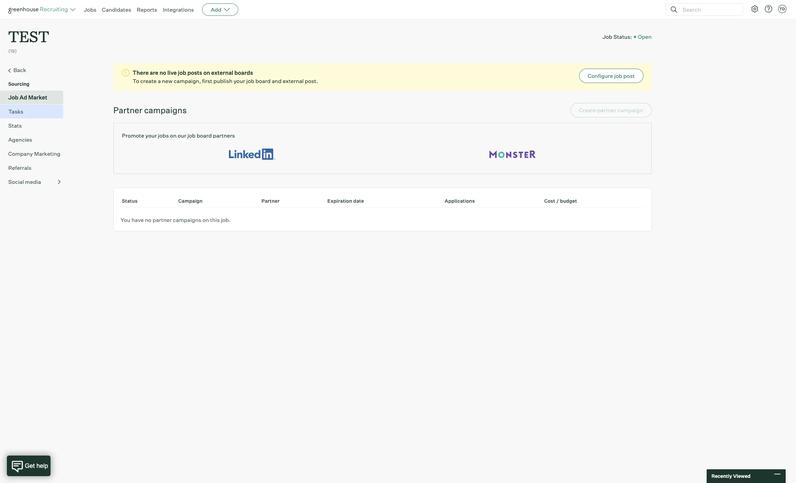 Task type: describe. For each thing, give the bounding box(es) containing it.
no for live
[[160, 69, 166, 76]]

jobs
[[84, 6, 96, 13]]

job right our
[[187, 132, 195, 139]]

a
[[158, 78, 161, 84]]

are
[[150, 69, 158, 76]]

budget
[[560, 198, 577, 204]]

publish
[[213, 78, 232, 84]]

social
[[8, 179, 24, 185]]

viewed
[[733, 474, 751, 480]]

on inside there are no live job posts on external boards to create a new campaign, first publish your job board and external post.
[[203, 69, 210, 76]]

job.
[[221, 217, 230, 224]]

back link
[[8, 66, 60, 75]]

Search text field
[[681, 5, 737, 15]]

board inside there are no live job posts on external boards to create a new campaign, first publish your job board and external post.
[[255, 78, 271, 84]]

back
[[13, 67, 26, 73]]

test link
[[8, 19, 49, 48]]

job down boards
[[246, 78, 254, 84]]

referrals
[[8, 165, 31, 171]]

reports
[[137, 6, 157, 13]]

posts
[[187, 69, 202, 76]]

tasks
[[8, 108, 23, 115]]

integrations link
[[163, 6, 194, 13]]

1 vertical spatial your
[[145, 132, 157, 139]]

jobs
[[158, 132, 169, 139]]

you
[[121, 217, 130, 224]]

expiration date
[[327, 198, 364, 204]]

(19)
[[8, 48, 17, 54]]

configure job post button
[[579, 69, 643, 83]]

job status:
[[603, 33, 632, 40]]

/
[[556, 198, 559, 204]]

partner for partner campaigns
[[113, 105, 142, 115]]

you have no partner campaigns on this job.
[[121, 217, 230, 224]]

expiration
[[327, 198, 352, 204]]

first
[[202, 78, 212, 84]]

and
[[272, 78, 282, 84]]

partner
[[153, 217, 172, 224]]

job up the 'campaign,'
[[178, 69, 186, 76]]

greenhouse recruiting image
[[8, 5, 70, 14]]

candidates link
[[102, 6, 131, 13]]

partner campaigns
[[113, 105, 187, 115]]

candidates
[[102, 6, 131, 13]]

job for job status:
[[603, 33, 612, 40]]

referrals link
[[8, 164, 60, 172]]

boards
[[234, 69, 253, 76]]

test
[[8, 26, 49, 46]]

reports link
[[137, 6, 157, 13]]

job inside button
[[614, 72, 622, 79]]

status:
[[614, 33, 632, 40]]



Task type: locate. For each thing, give the bounding box(es) containing it.
linkedin - job posting image
[[229, 147, 275, 162]]

configure
[[588, 72, 613, 79]]

1 vertical spatial external
[[283, 78, 304, 84]]

company marketing link
[[8, 150, 60, 158]]

marketing
[[34, 150, 60, 157]]

configure job post
[[588, 72, 635, 79]]

1 vertical spatial campaigns
[[173, 217, 201, 224]]

job for job ad market
[[8, 94, 18, 101]]

no right have
[[145, 217, 151, 224]]

board
[[255, 78, 271, 84], [197, 132, 212, 139]]

company marketing
[[8, 150, 60, 157]]

0 vertical spatial board
[[255, 78, 271, 84]]

your down boards
[[234, 78, 245, 84]]

partners
[[213, 132, 235, 139]]

agencies
[[8, 136, 32, 143]]

create
[[140, 78, 157, 84]]

test (19)
[[8, 26, 49, 54]]

job ad market link
[[8, 93, 60, 102]]

1 horizontal spatial your
[[234, 78, 245, 84]]

cost
[[544, 198, 555, 204]]

campaigns
[[144, 105, 187, 115], [173, 217, 201, 224]]

0 vertical spatial your
[[234, 78, 245, 84]]

1 horizontal spatial external
[[283, 78, 304, 84]]

campaigns down the campaign
[[173, 217, 201, 224]]

social media
[[8, 179, 41, 185]]

td button
[[777, 3, 788, 14]]

jobs link
[[84, 6, 96, 13]]

campaign,
[[174, 78, 201, 84]]

tasks link
[[8, 107, 60, 116]]

0 vertical spatial partner
[[113, 105, 142, 115]]

media
[[25, 179, 41, 185]]

partner
[[113, 105, 142, 115], [262, 198, 280, 204]]

social media link
[[8, 178, 60, 186]]

2 vertical spatial on
[[202, 217, 209, 224]]

recently viewed
[[712, 474, 751, 480]]

campaign
[[178, 198, 203, 204]]

job left ad
[[8, 94, 18, 101]]

ad
[[20, 94, 27, 101]]

board left and
[[255, 78, 271, 84]]

stats
[[8, 122, 22, 129]]

1 horizontal spatial board
[[255, 78, 271, 84]]

job left status:
[[603, 33, 612, 40]]

no inside there are no live job posts on external boards to create a new campaign, first publish your job board and external post.
[[160, 69, 166, 76]]

date
[[353, 198, 364, 204]]

promote your jobs on our job board partners
[[122, 132, 235, 139]]

partner for partner
[[262, 198, 280, 204]]

0 horizontal spatial your
[[145, 132, 157, 139]]

0 vertical spatial job
[[603, 33, 612, 40]]

have
[[131, 217, 144, 224]]

1 vertical spatial no
[[145, 217, 151, 224]]

applications
[[445, 198, 475, 204]]

status
[[122, 198, 138, 204]]

your inside there are no live job posts on external boards to create a new campaign, first publish your job board and external post.
[[234, 78, 245, 84]]

external up publish
[[211, 69, 233, 76]]

new
[[162, 78, 173, 84]]

board left partners
[[197, 132, 212, 139]]

company
[[8, 150, 33, 157]]

open
[[638, 33, 652, 40]]

1 vertical spatial board
[[197, 132, 212, 139]]

0 horizontal spatial partner
[[113, 105, 142, 115]]

external right and
[[283, 78, 304, 84]]

campaigns up jobs
[[144, 105, 187, 115]]

1 vertical spatial partner
[[262, 198, 280, 204]]

on left this
[[202, 217, 209, 224]]

no for partner
[[145, 217, 151, 224]]

configure image
[[751, 5, 759, 13]]

stats link
[[8, 122, 60, 130]]

on up first
[[203, 69, 210, 76]]

1 vertical spatial job
[[8, 94, 18, 101]]

0 horizontal spatial board
[[197, 132, 212, 139]]

td
[[780, 7, 785, 11]]

job left post
[[614, 72, 622, 79]]

job
[[178, 69, 186, 76], [614, 72, 622, 79], [246, 78, 254, 84], [187, 132, 195, 139]]

0 horizontal spatial external
[[211, 69, 233, 76]]

recently
[[712, 474, 732, 480]]

external
[[211, 69, 233, 76], [283, 78, 304, 84]]

1 horizontal spatial partner
[[262, 198, 280, 204]]

1 vertical spatial on
[[170, 132, 176, 139]]

your left jobs
[[145, 132, 157, 139]]

there are no live job posts on external boards to create a new campaign, first publish your job board and external post.
[[133, 69, 318, 84]]

agencies link
[[8, 136, 60, 144]]

1 horizontal spatial no
[[160, 69, 166, 76]]

integrations
[[163, 6, 194, 13]]

live
[[167, 69, 177, 76]]

on left our
[[170, 132, 176, 139]]

market
[[28, 94, 47, 101]]

post
[[623, 72, 635, 79]]

your
[[234, 78, 245, 84], [145, 132, 157, 139]]

td button
[[778, 5, 786, 13]]

cost / budget
[[544, 198, 577, 204]]

to
[[133, 78, 139, 84]]

our
[[178, 132, 186, 139]]

add button
[[202, 3, 238, 16]]

0 vertical spatial on
[[203, 69, 210, 76]]

1 horizontal spatial job
[[603, 33, 612, 40]]

no right are
[[160, 69, 166, 76]]

0 vertical spatial external
[[211, 69, 233, 76]]

there
[[133, 69, 149, 76]]

job
[[603, 33, 612, 40], [8, 94, 18, 101]]

0 horizontal spatial job
[[8, 94, 18, 101]]

post.
[[305, 78, 318, 84]]

this
[[210, 217, 220, 224]]

job ad market
[[8, 94, 47, 101]]

no
[[160, 69, 166, 76], [145, 217, 151, 224]]

add
[[211, 6, 221, 13]]

on
[[203, 69, 210, 76], [170, 132, 176, 139], [202, 217, 209, 224]]

0 horizontal spatial no
[[145, 217, 151, 224]]

monster | united states - standard job ad + 14 days auto refresh image
[[490, 147, 536, 162]]

0 vertical spatial no
[[160, 69, 166, 76]]

sourcing
[[8, 81, 29, 87]]

promote
[[122, 132, 144, 139]]

0 vertical spatial campaigns
[[144, 105, 187, 115]]



Task type: vqa. For each thing, say whether or not it's contained in the screenshot.
leftmost Job
yes



